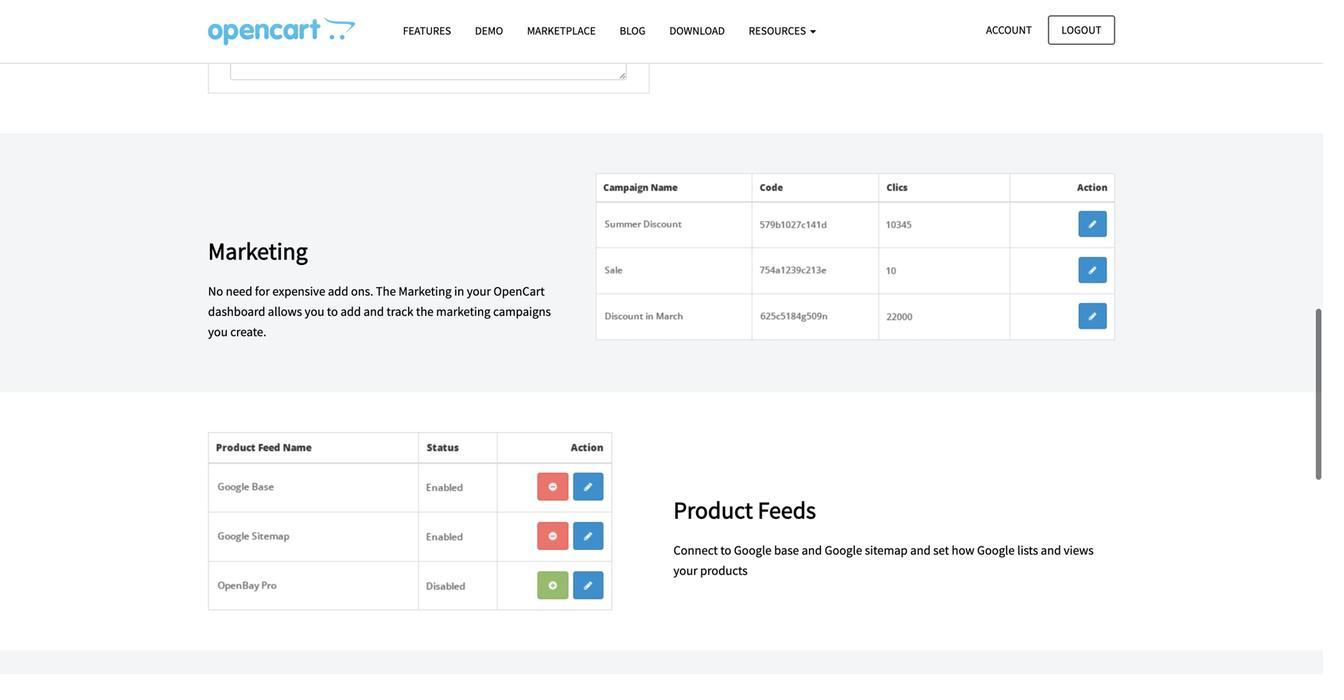 Task type: locate. For each thing, give the bounding box(es) containing it.
need
[[226, 283, 253, 299]]

1 vertical spatial you
[[208, 324, 228, 340]]

google left base
[[734, 542, 772, 558]]

1 horizontal spatial google
[[825, 542, 863, 558]]

your
[[467, 283, 491, 299], [674, 563, 698, 579]]

the
[[416, 304, 434, 320]]

0 vertical spatial to
[[327, 304, 338, 320]]

the
[[376, 283, 396, 299]]

download
[[670, 23, 725, 38]]

1 horizontal spatial to
[[721, 542, 732, 558]]

and down ons.
[[364, 304, 384, 320]]

marketing up for
[[208, 236, 308, 266]]

features link
[[391, 17, 463, 45]]

google
[[734, 542, 772, 558], [825, 542, 863, 558], [978, 542, 1015, 558]]

1 horizontal spatial your
[[674, 563, 698, 579]]

marketing image
[[596, 173, 1116, 340]]

product feeds
[[674, 495, 816, 525]]

create.
[[230, 324, 267, 340]]

marketing up the
[[399, 283, 452, 299]]

demo link
[[463, 17, 515, 45]]

1 vertical spatial to
[[721, 542, 732, 558]]

0 vertical spatial add
[[328, 283, 349, 299]]

account
[[987, 23, 1032, 37]]

demo
[[475, 23, 503, 38]]

0 horizontal spatial to
[[327, 304, 338, 320]]

marketing
[[208, 236, 308, 266], [399, 283, 452, 299]]

track
[[387, 304, 414, 320]]

1 vertical spatial marketing
[[399, 283, 452, 299]]

your down connect
[[674, 563, 698, 579]]

0 horizontal spatial google
[[734, 542, 772, 558]]

ons.
[[351, 283, 373, 299]]

sitemap
[[865, 542, 908, 558]]

you down expensive
[[305, 304, 325, 320]]

you
[[305, 304, 325, 320], [208, 324, 228, 340]]

to right allows
[[327, 304, 338, 320]]

0 horizontal spatial you
[[208, 324, 228, 340]]

to up products on the bottom
[[721, 542, 732, 558]]

and inside no need for expensive add ons. the marketing in your opencart dashboard allows you to add and track the marketing campaigns you create.
[[364, 304, 384, 320]]

download link
[[658, 17, 737, 45]]

blog
[[620, 23, 646, 38]]

2 google from the left
[[825, 542, 863, 558]]

marketing inside no need for expensive add ons. the marketing in your opencart dashboard allows you to add and track the marketing campaigns you create.
[[399, 283, 452, 299]]

base
[[774, 542, 799, 558]]

to
[[327, 304, 338, 320], [721, 542, 732, 558]]

0 horizontal spatial marketing
[[208, 236, 308, 266]]

0 horizontal spatial your
[[467, 283, 491, 299]]

1 horizontal spatial marketing
[[399, 283, 452, 299]]

campaigns
[[493, 304, 551, 320]]

and
[[364, 304, 384, 320], [802, 542, 822, 558], [911, 542, 931, 558], [1041, 542, 1062, 558]]

logout
[[1062, 23, 1102, 37]]

0 vertical spatial marketing
[[208, 236, 308, 266]]

google left sitemap
[[825, 542, 863, 558]]

add left ons.
[[328, 283, 349, 299]]

expensive
[[273, 283, 325, 299]]

your inside connect to google base and google sitemap and set how google lists and views your products
[[674, 563, 698, 579]]

account link
[[973, 16, 1046, 44]]

2 horizontal spatial google
[[978, 542, 1015, 558]]

add
[[328, 283, 349, 299], [341, 304, 361, 320]]

add down ons.
[[341, 304, 361, 320]]

you down 'dashboard'
[[208, 324, 228, 340]]

0 vertical spatial your
[[467, 283, 491, 299]]

0 vertical spatial you
[[305, 304, 325, 320]]

3 google from the left
[[978, 542, 1015, 558]]

marketplace
[[527, 23, 596, 38]]

your right in
[[467, 283, 491, 299]]

1 vertical spatial your
[[674, 563, 698, 579]]

google left lists
[[978, 542, 1015, 558]]

views
[[1064, 542, 1094, 558]]

resources link
[[737, 17, 829, 45]]



Task type: vqa. For each thing, say whether or not it's contained in the screenshot.
Campaigns
yes



Task type: describe. For each thing, give the bounding box(es) containing it.
dashboard
[[208, 304, 265, 320]]

seo image
[[208, 0, 650, 94]]

no need for expensive add ons. the marketing in your opencart dashboard allows you to add and track the marketing campaigns you create.
[[208, 283, 551, 340]]

opencart - features image
[[208, 17, 355, 45]]

allows
[[268, 304, 302, 320]]

how
[[952, 542, 975, 558]]

1 horizontal spatial you
[[305, 304, 325, 320]]

set
[[934, 542, 950, 558]]

and right base
[[802, 542, 822, 558]]

product
[[674, 495, 753, 525]]

lists
[[1018, 542, 1039, 558]]

to inside connect to google base and google sitemap and set how google lists and views your products
[[721, 542, 732, 558]]

blog link
[[608, 17, 658, 45]]

to inside no need for expensive add ons. the marketing in your opencart dashboard allows you to add and track the marketing campaigns you create.
[[327, 304, 338, 320]]

features
[[403, 23, 451, 38]]

and right lists
[[1041, 542, 1062, 558]]

in
[[454, 283, 464, 299]]

for
[[255, 283, 270, 299]]

resources
[[749, 23, 809, 38]]

1 vertical spatial add
[[341, 304, 361, 320]]

feeds
[[758, 495, 816, 525]]

your inside no need for expensive add ons. the marketing in your opencart dashboard allows you to add and track the marketing campaigns you create.
[[467, 283, 491, 299]]

and left set
[[911, 542, 931, 558]]

logout link
[[1048, 16, 1116, 44]]

product feeds image
[[208, 432, 612, 610]]

marketplace link
[[515, 17, 608, 45]]

opencart
[[494, 283, 545, 299]]

connect
[[674, 542, 718, 558]]

connect to google base and google sitemap and set how google lists and views your products
[[674, 542, 1094, 579]]

no
[[208, 283, 223, 299]]

1 google from the left
[[734, 542, 772, 558]]

marketing
[[436, 304, 491, 320]]

products
[[700, 563, 748, 579]]



